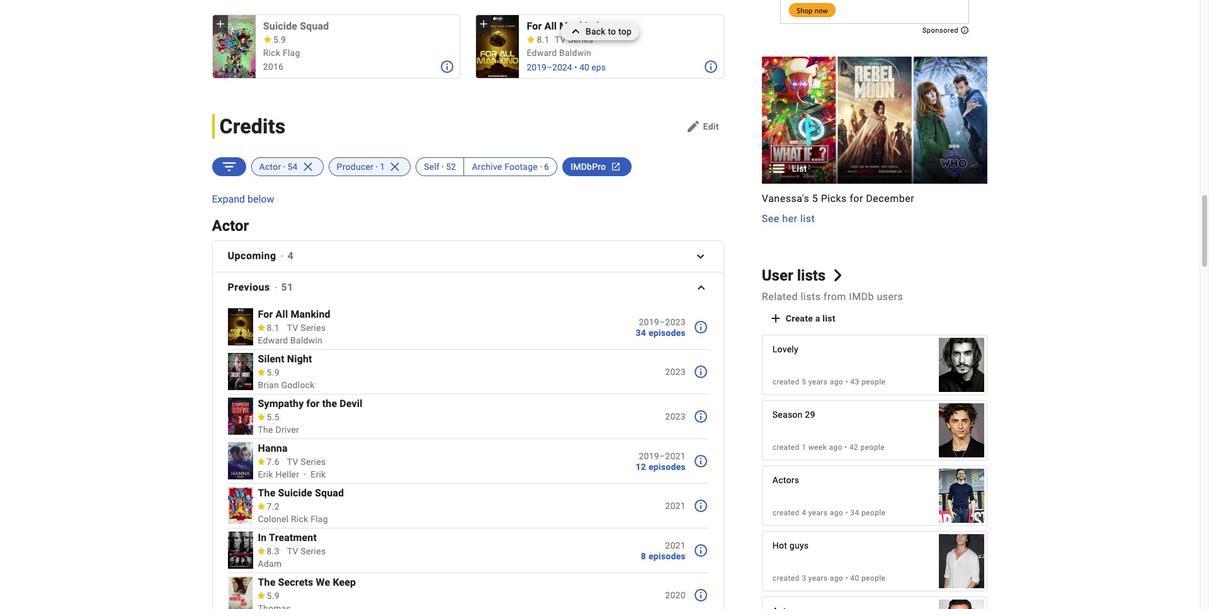 Task type: locate. For each thing, give the bounding box(es) containing it.
•
[[574, 62, 577, 72], [845, 378, 848, 387], [845, 444, 847, 453], [845, 509, 848, 518], [845, 575, 848, 584]]

0 horizontal spatial add image
[[214, 18, 226, 30]]

edward baldwin up 2019–2024  •  40 eps
[[527, 48, 591, 58]]

secrets
[[278, 577, 313, 589]]

0 horizontal spatial 5
[[802, 378, 806, 387]]

list for create a list
[[823, 314, 836, 324]]

2 vertical spatial the
[[258, 577, 276, 589]]

for all mankind
[[527, 20, 599, 32], [258, 309, 331, 320]]

mankind
[[559, 20, 599, 32], [291, 309, 331, 320]]

the down adam
[[258, 577, 276, 589]]

1 vertical spatial 5.9
[[267, 368, 279, 378]]

star inline image up brian
[[257, 369, 265, 376]]

1 for producer
[[380, 162, 385, 172]]

list for see her list
[[800, 213, 815, 225]]

0 vertical spatial flag
[[283, 48, 300, 58]]

expand
[[212, 193, 245, 205]]

edward baldwin up the 'silent night'
[[258, 336, 323, 346]]

the for the secrets we keep
[[258, 577, 276, 589]]

0 vertical spatial the
[[258, 425, 273, 435]]

1 horizontal spatial all
[[544, 20, 557, 32]]

list inside button
[[823, 314, 836, 324]]

2023 for sympathy for the devil
[[665, 412, 686, 422]]

0 vertical spatial years
[[808, 378, 828, 387]]

created down actors
[[773, 509, 800, 518]]

actor down expand
[[212, 217, 249, 235]]

the down the 5.5
[[258, 425, 273, 435]]

0 vertical spatial more image
[[693, 409, 708, 424]]

ago for hot guys
[[830, 575, 843, 584]]

for all mankind (2019) image for 2023
[[228, 309, 253, 346]]

0 horizontal spatial edward
[[258, 336, 288, 346]]

series for 2019–2023 34 episodes
[[301, 323, 326, 333]]

1 right 'producer'
[[380, 162, 385, 172]]

1 vertical spatial squad
[[315, 487, 344, 499]]

flag
[[283, 48, 300, 58], [311, 514, 328, 525]]

2021
[[665, 502, 686, 512], [665, 541, 686, 551]]

chevron right image for 4
[[693, 249, 708, 264]]

expand below button
[[212, 192, 274, 207]]

lists for user
[[797, 267, 826, 284]]

series up night
[[301, 323, 326, 333]]

6
[[544, 162, 549, 172]]

5.5
[[267, 412, 279, 423]]

1 vertical spatial rick
[[291, 514, 308, 525]]

mankind for bottom the for all mankind 'button'
[[291, 309, 331, 320]]

0 vertical spatial 1
[[380, 162, 385, 172]]

2021 up 8 episodes button
[[665, 541, 686, 551]]

1 vertical spatial 2021
[[665, 541, 686, 551]]

all left expand less image
[[544, 20, 557, 32]]

all for bottom the for all mankind 'button'
[[276, 309, 288, 320]]

the
[[258, 425, 273, 435], [258, 487, 276, 499], [258, 577, 276, 589]]

for all mankind (2019) image down previous
[[228, 309, 253, 346]]

star inline image up rick flag
[[263, 36, 272, 43]]

people for actors
[[861, 509, 886, 518]]

8
[[641, 552, 646, 562]]

7.2
[[267, 502, 279, 512]]

credits
[[219, 115, 286, 139]]

2 2021 from the top
[[665, 541, 686, 551]]

episodes inside 2019–2023 34 episodes
[[649, 328, 686, 338]]

suicide down heller
[[278, 487, 312, 499]]

list
[[800, 213, 815, 225], [823, 314, 836, 324]]

clear image left self
[[385, 158, 403, 176]]

erik
[[258, 470, 273, 480], [311, 470, 326, 480]]

godlock
[[281, 380, 315, 390]]

erik up the suicide squad
[[311, 470, 326, 480]]

1 horizontal spatial group
[[476, 15, 519, 78]]

people
[[861, 378, 886, 387], [861, 444, 885, 453], [861, 509, 886, 518], [861, 575, 886, 584]]

edward baldwin
[[527, 48, 591, 58], [258, 336, 323, 346]]

self 52
[[424, 162, 456, 172]]

episodes
[[649, 328, 686, 338], [649, 462, 686, 472], [649, 552, 686, 562]]

edward up 2019–2024
[[527, 48, 557, 58]]

ago for actors
[[830, 509, 843, 518]]

season 29
[[773, 410, 815, 420]]

star inline image right noomi rapace and joel kinnaman in the secrets we keep (2020) image
[[257, 592, 265, 600]]

will smith, jared leto, adewale akinnuoye-agbaje, adam beach, viola davis, jay hernandez, joel kinnaman, jai courtney, margot robbie, cara delevingne, and karen fukuhara in suicide squad (2016) image
[[213, 15, 256, 78]]

for all mankind (2019) image for tv series
[[476, 15, 519, 78]]

self
[[424, 162, 440, 172]]

0 vertical spatial 40
[[580, 62, 589, 72]]

for left expand less image
[[527, 20, 542, 32]]

star inline image left the 5.5
[[257, 414, 265, 421]]

group
[[213, 15, 256, 78], [476, 15, 519, 78], [762, 57, 988, 227]]

2 vertical spatial years
[[808, 575, 828, 584]]

episodes right 8
[[649, 552, 686, 562]]

1 vertical spatial 2023
[[665, 412, 686, 422]]

3 more image from the top
[[693, 499, 708, 514]]

user
[[762, 267, 793, 284]]

0 vertical spatial 2021
[[665, 502, 686, 512]]

footage
[[505, 162, 538, 172]]

driver
[[275, 425, 299, 435]]

the secrets we keep
[[258, 577, 356, 589]]

1 vertical spatial list
[[823, 314, 836, 324]]

gabriel byrne, debra winger, irrfan khan, amy ryan, and dane dehaan in in treatment (2008) image
[[228, 532, 253, 570]]

0 horizontal spatial baldwin
[[290, 336, 323, 346]]

for inside 'button'
[[527, 20, 542, 32]]

0 vertical spatial add image
[[214, 18, 226, 30]]

add image
[[214, 18, 226, 30], [768, 311, 783, 327]]

suicide squad
[[263, 20, 329, 32]]

1 vertical spatial edward baldwin
[[258, 336, 323, 346]]

0 vertical spatial episodes
[[649, 328, 686, 338]]

noomi rapace and joel kinnaman in the secrets we keep (2020) image
[[228, 577, 253, 610]]

1 vertical spatial for
[[258, 309, 273, 320]]

back
[[586, 26, 606, 37]]

add image
[[477, 18, 490, 30]]

1 vertical spatial 4
[[802, 509, 806, 518]]

2 episodes from the top
[[649, 462, 686, 472]]

1 vertical spatial add image
[[768, 311, 783, 327]]

the driver
[[258, 425, 299, 435]]

2 clear image from the left
[[385, 158, 403, 176]]

0 vertical spatial for all mankind
[[527, 20, 599, 32]]

for all mankind inside 'button'
[[527, 20, 599, 32]]

star inline image
[[257, 324, 265, 331], [257, 369, 265, 376], [257, 458, 265, 465], [257, 503, 265, 510], [257, 548, 265, 555], [257, 592, 265, 600]]

see her list button
[[762, 211, 815, 227]]

all inside 'button'
[[544, 20, 557, 32]]

tv for 2021 8 episodes
[[287, 547, 298, 557]]

2 2023 from the top
[[665, 412, 686, 422]]

1 more image from the top
[[693, 409, 708, 424]]

2 horizontal spatial group
[[762, 57, 988, 227]]

2016
[[263, 62, 284, 72]]

star inline image for suicide squad
[[263, 36, 272, 43]]

1 vertical spatial actor
[[212, 217, 249, 235]]

tv for 2019–2023 34 episodes
[[287, 323, 298, 333]]

0 vertical spatial 5
[[812, 193, 818, 204]]

tv up night
[[287, 323, 298, 333]]

8.1 up 'silent'
[[267, 323, 279, 333]]

years
[[808, 378, 828, 387], [808, 509, 828, 518], [808, 575, 828, 584]]

add image inside group
[[214, 18, 226, 30]]

0 horizontal spatial for all mankind
[[258, 309, 331, 320]]

0 vertical spatial 4
[[288, 250, 294, 262]]

2 created from the top
[[773, 444, 800, 453]]

5
[[812, 193, 818, 204], [802, 378, 806, 387]]

series up 2019–2024  •  40 eps button
[[568, 34, 593, 45]]

1 horizontal spatial edward baldwin
[[527, 48, 591, 58]]

2 the from the top
[[258, 487, 276, 499]]

5.9 down "secrets"
[[267, 591, 279, 601]]

for all mankind down 51
[[258, 309, 331, 320]]

1 vertical spatial mankind
[[291, 309, 331, 320]]

3 years from the top
[[808, 575, 828, 584]]

tv series up night
[[287, 323, 326, 333]]

mankind for the topmost the for all mankind 'button'
[[559, 20, 599, 32]]

3 the from the top
[[258, 577, 276, 589]]

4 up 51
[[288, 250, 294, 262]]

7.6
[[267, 457, 279, 467]]

5 for years
[[802, 378, 806, 387]]

erik for erik heller
[[258, 470, 273, 480]]

• inside button
[[574, 62, 577, 72]]

squad
[[300, 20, 329, 32], [315, 487, 344, 499]]

group for for
[[476, 15, 519, 78]]

1 vertical spatial chevron right image
[[694, 281, 709, 296]]

star inline image up 2019–2024
[[527, 36, 536, 43]]

1 created from the top
[[773, 378, 800, 387]]

0 horizontal spatial for all mankind (2019) image
[[228, 309, 253, 346]]

42
[[850, 444, 859, 453]]

baldwin for star inline icon above 2019–2024
[[559, 48, 591, 58]]

0 vertical spatial 5.9
[[273, 34, 286, 45]]

the suicide squad button
[[258, 487, 635, 499]]

for for bottom the for all mankind 'button'
[[258, 309, 273, 320]]

star inline image up 'silent'
[[257, 324, 265, 331]]

1 vertical spatial 8.1
[[267, 323, 279, 333]]

squad up rick flag
[[300, 20, 329, 32]]

0 vertical spatial squad
[[300, 20, 329, 32]]

the up "7.2"
[[258, 487, 276, 499]]

3 created from the top
[[773, 509, 800, 518]]

0 vertical spatial 2023
[[665, 368, 686, 378]]

1 horizontal spatial erik
[[311, 470, 326, 480]]

baldwin
[[559, 48, 591, 58], [290, 336, 323, 346]]

0 vertical spatial 8.1
[[537, 34, 550, 45]]

1 vertical spatial 5
[[802, 378, 806, 387]]

clear image for 1
[[385, 158, 403, 176]]

for left 'the'
[[306, 398, 320, 410]]

years up 29
[[808, 378, 828, 387]]

series for 2019–2021 12 episodes
[[301, 457, 326, 467]]

5 inside group
[[812, 193, 818, 204]]

list group
[[762, 57, 988, 184]]

for all mankind (2019) image
[[476, 15, 519, 78], [228, 309, 253, 346]]

0 horizontal spatial 34
[[636, 328, 646, 338]]

chevron right image
[[693, 249, 708, 264], [694, 281, 709, 296]]

heller
[[275, 470, 299, 480]]

for down previous
[[258, 309, 273, 320]]

0 horizontal spatial 40
[[580, 62, 589, 72]]

for
[[850, 193, 863, 204], [306, 398, 320, 410]]

created left the "week"
[[773, 444, 800, 453]]

created for season 29
[[773, 444, 800, 453]]

sympathy for the devil
[[258, 398, 363, 410]]

1 2021 from the top
[[665, 502, 686, 512]]

tv series for 2019–2023 34 episodes
[[287, 323, 326, 333]]

1 vertical spatial episodes
[[649, 462, 686, 472]]

rick up treatment
[[291, 514, 308, 525]]

1 horizontal spatial actor
[[259, 162, 281, 172]]

tv up heller
[[287, 457, 298, 467]]

created left 3
[[773, 575, 800, 584]]

ago for lovely
[[830, 378, 843, 387]]

tv series up heller
[[287, 457, 326, 467]]

1 2023 from the top
[[665, 368, 686, 378]]

1 horizontal spatial clear image
[[385, 158, 403, 176]]

for all mankind up 2019–2024  •  40 eps
[[527, 20, 599, 32]]

1 horizontal spatial 1
[[802, 444, 806, 453]]

0 horizontal spatial actor
[[212, 217, 249, 235]]

0 horizontal spatial for
[[306, 398, 320, 410]]

1 vertical spatial more image
[[693, 454, 708, 469]]

mankind inside 'button'
[[559, 20, 599, 32]]

years up guys
[[808, 509, 828, 518]]

2 erik from the left
[[311, 470, 326, 480]]

0 horizontal spatial clear image
[[298, 158, 315, 176]]

0 vertical spatial for all mankind (2019) image
[[476, 15, 519, 78]]

all down 51
[[276, 309, 288, 320]]

1 horizontal spatial edward
[[527, 48, 557, 58]]

4 created from the top
[[773, 575, 800, 584]]

0 vertical spatial suicide
[[263, 20, 297, 32]]

lists left chevron right inline icon
[[797, 267, 826, 284]]

2 vertical spatial episodes
[[649, 552, 686, 562]]

1 vertical spatial 1
[[802, 444, 806, 453]]

create
[[786, 314, 813, 324]]

episodes for all
[[649, 328, 686, 338]]

2021 for 2021
[[665, 502, 686, 512]]

group for suicide
[[213, 15, 256, 78]]

1 clear image from the left
[[298, 158, 315, 176]]

0 vertical spatial rick
[[263, 48, 280, 58]]

tv series
[[555, 34, 593, 45], [287, 323, 326, 333], [287, 457, 326, 467], [287, 547, 326, 557]]

1 vertical spatial years
[[808, 509, 828, 518]]

40 right 3
[[850, 575, 859, 584]]

silent
[[258, 353, 285, 365]]

years for hot guys
[[808, 575, 828, 584]]

0 vertical spatial chevron right image
[[693, 249, 708, 264]]

tv series down treatment
[[287, 547, 326, 557]]

created down lovely
[[773, 378, 800, 387]]

0 vertical spatial 34
[[636, 328, 646, 338]]

1 horizontal spatial flag
[[311, 514, 328, 525]]

user lists link
[[762, 267, 844, 285]]

8.1
[[537, 34, 550, 45], [267, 323, 279, 333]]

star inline image left 8.3
[[257, 548, 265, 555]]

episodes down 2019–2023
[[649, 328, 686, 338]]

2021 inside 2021 8 episodes
[[665, 541, 686, 551]]

1 vertical spatial the
[[258, 487, 276, 499]]

0 vertical spatial for all mankind button
[[527, 20, 716, 33]]

1 horizontal spatial 5
[[812, 193, 818, 204]]

actor 54
[[259, 162, 298, 172]]

1 vertical spatial for all mankind
[[258, 309, 331, 320]]

related lists from imdb users
[[762, 291, 903, 303]]

vanessa's 5 picks for december
[[762, 193, 915, 204]]

edward
[[527, 48, 557, 58], [258, 336, 288, 346]]

sponsored content section
[[780, 0, 969, 35]]

edward up 'silent'
[[258, 336, 288, 346]]

people for season 29
[[861, 444, 885, 453]]

4 up guys
[[802, 509, 806, 518]]

tv for 2019–2021 12 episodes
[[287, 457, 298, 467]]

top
[[618, 26, 632, 37]]

flag up 2016
[[283, 48, 300, 58]]

the for the suicide squad
[[258, 487, 276, 499]]

• for actors
[[845, 509, 848, 518]]

0 vertical spatial baldwin
[[559, 48, 591, 58]]

1 years from the top
[[808, 378, 828, 387]]

2023
[[665, 368, 686, 378], [665, 412, 686, 422]]

production art image
[[762, 57, 988, 184]]

0 vertical spatial actor
[[259, 162, 281, 172]]

8 episodes button
[[641, 552, 686, 562]]

actor left 54
[[259, 162, 281, 172]]

erik down 7.6
[[258, 470, 273, 480]]

sympathy
[[258, 398, 304, 410]]

series down treatment
[[301, 547, 326, 557]]

clear image left 'producer'
[[298, 158, 315, 176]]

clear image
[[298, 158, 315, 176], [385, 158, 403, 176]]

1 episodes from the top
[[649, 328, 686, 338]]

0 horizontal spatial edward baldwin
[[258, 336, 323, 346]]

for all mankind for the topmost the for all mankind 'button'
[[527, 20, 599, 32]]

2021 down the 12 episodes button
[[665, 502, 686, 512]]

lists
[[797, 267, 826, 284], [801, 291, 821, 303]]

1 horizontal spatial for all mankind (2019) image
[[476, 15, 519, 78]]

the
[[322, 398, 337, 410]]

2023 down 34 episodes button
[[665, 368, 686, 378]]

daniel di tomasso at the "witches of east end" premier party at comic con image
[[939, 529, 985, 596]]

2 vertical spatial 5.9
[[267, 591, 279, 601]]

series up the suicide squad
[[301, 457, 326, 467]]

tom hiddleston at an event for loki (2021) image
[[939, 463, 985, 530]]

mankind left to
[[559, 20, 599, 32]]

star inline image left "7.2"
[[257, 503, 265, 510]]

expand less image
[[568, 23, 586, 40]]

flag down the suicide squad
[[311, 514, 328, 525]]

list right a
[[823, 314, 836, 324]]

0 vertical spatial lists
[[797, 267, 826, 284]]

5 up 29
[[802, 378, 806, 387]]

1 horizontal spatial rick
[[291, 514, 308, 525]]

8.1 up 2019–2024
[[537, 34, 550, 45]]

squad up the colonel rick flag
[[315, 487, 344, 499]]

1 horizontal spatial for all mankind
[[527, 20, 599, 32]]

1 erik from the left
[[258, 470, 273, 480]]

1 vertical spatial edward
[[258, 336, 288, 346]]

sylvester stallone, steve agee, idris elba, john cena, joel kinnaman, david dastmalchian, margot robbie, and daniela melchior in the suicide squad (2021) image
[[228, 488, 253, 525]]

actor
[[259, 162, 281, 172], [212, 217, 249, 235]]

upcoming
[[228, 250, 276, 262]]

more image
[[440, 60, 455, 75], [703, 60, 718, 75], [693, 320, 708, 335], [693, 365, 708, 380], [693, 543, 708, 559], [693, 588, 708, 603]]

years right 3
[[808, 575, 828, 584]]

5 left picks
[[812, 193, 818, 204]]

1 vertical spatial lists
[[801, 291, 821, 303]]

for all mankind (2019) image left 2019–2024
[[476, 15, 519, 78]]

2023 up 2019–2021
[[665, 412, 686, 422]]

episodes inside 2021 8 episodes
[[649, 552, 686, 562]]

brian
[[258, 380, 279, 390]]

more image for the secrets we keep
[[693, 588, 708, 603]]

0 horizontal spatial for
[[258, 309, 273, 320]]

1 horizontal spatial add image
[[768, 311, 783, 327]]

1 the from the top
[[258, 425, 273, 435]]

tv down treatment
[[287, 547, 298, 557]]

erik for erik
[[311, 470, 326, 480]]

34 inside 2019–2023 34 episodes
[[636, 328, 646, 338]]

0 vertical spatial for
[[850, 193, 863, 204]]

esme creed-miles and adam bessa in hanna (2019) image
[[228, 443, 253, 480]]

5.9 up brian
[[267, 368, 279, 378]]

5.9 up rick flag
[[273, 34, 286, 45]]

suicide up rick flag
[[263, 20, 297, 32]]

for inside vanessa's 5 picks for december link
[[850, 193, 863, 204]]

40
[[580, 62, 589, 72], [850, 575, 859, 584]]

mankind down 51
[[291, 309, 331, 320]]

for right picks
[[850, 193, 863, 204]]

0 vertical spatial edward baldwin
[[527, 48, 591, 58]]

lists up create a list
[[801, 291, 821, 303]]

40 left the eps
[[580, 62, 589, 72]]

nicolas cage and joel kinnaman in sympathy for the devil (2023) image
[[228, 398, 253, 435]]

1 left the "week"
[[802, 444, 806, 453]]

0 vertical spatial edward
[[527, 48, 557, 58]]

people for hot guys
[[861, 575, 886, 584]]

star inline image left 7.6
[[257, 458, 265, 465]]

rick flag
[[263, 48, 300, 58]]

1 horizontal spatial for
[[850, 193, 863, 204]]

1 horizontal spatial 8.1
[[537, 34, 550, 45]]

• for lovely
[[845, 378, 848, 387]]

0 horizontal spatial all
[[276, 309, 288, 320]]

0 vertical spatial list
[[800, 213, 815, 225]]

list right her
[[800, 213, 815, 225]]

0 horizontal spatial 8.1
[[267, 323, 279, 333]]

for
[[527, 20, 542, 32], [258, 309, 273, 320]]

0 vertical spatial for
[[527, 20, 542, 32]]

brian godlock
[[258, 380, 315, 390]]

3 episodes from the top
[[649, 552, 686, 562]]

silent night
[[258, 353, 312, 365]]

0 vertical spatial all
[[544, 20, 557, 32]]

51
[[281, 282, 293, 294]]

back to top
[[586, 26, 632, 37]]

2021 8 episodes
[[641, 541, 686, 562]]

keep
[[333, 577, 356, 589]]

edit button
[[681, 117, 724, 137]]

1 vertical spatial 40
[[850, 575, 859, 584]]

1 vertical spatial all
[[276, 309, 288, 320]]

4
[[288, 250, 294, 262], [802, 509, 806, 518]]

rick
[[263, 48, 280, 58], [291, 514, 308, 525]]

star inline image
[[263, 36, 272, 43], [527, 36, 536, 43], [257, 414, 265, 421]]

baldwin up 2019–2024  •  40 eps
[[559, 48, 591, 58]]

more image
[[693, 409, 708, 424], [693, 454, 708, 469], [693, 499, 708, 514]]

list inside button
[[800, 213, 815, 225]]

2 vertical spatial more image
[[693, 499, 708, 514]]

more image for the
[[693, 409, 708, 424]]

1 horizontal spatial for
[[527, 20, 542, 32]]

• for hot guys
[[845, 575, 848, 584]]

2 years from the top
[[808, 509, 828, 518]]

baldwin up night
[[290, 336, 323, 346]]

rick up 2016
[[263, 48, 280, 58]]

episodes down 2019–2021
[[649, 462, 686, 472]]

user lists
[[762, 267, 826, 284]]



Task type: describe. For each thing, give the bounding box(es) containing it.
in treatment
[[258, 532, 317, 544]]

a
[[815, 314, 820, 324]]

1 vertical spatial for
[[306, 398, 320, 410]]

2020
[[665, 591, 686, 601]]

erik heller
[[258, 470, 299, 480]]

the suicide squad
[[258, 487, 344, 499]]

devil
[[340, 398, 363, 410]]

eps
[[592, 62, 606, 72]]

sympathy for the devil button
[[258, 398, 635, 410]]

back to top button
[[560, 23, 639, 40]]

2019–2024
[[527, 62, 572, 72]]

more image for in treatment
[[693, 543, 708, 559]]

1 star inline image from the top
[[257, 324, 265, 331]]

created 3 years ago • 40 people
[[773, 575, 886, 584]]

vanessa's 5 picks for december link
[[762, 191, 988, 206]]

silent night button
[[258, 353, 635, 365]]

timothée chalamet image
[[939, 398, 985, 465]]

created for lovely
[[773, 378, 800, 387]]

season
[[773, 410, 803, 420]]

1 vertical spatial for all mankind button
[[258, 309, 635, 320]]

archive
[[472, 162, 502, 172]]

hot guys
[[773, 541, 809, 551]]

5.9 for silent
[[267, 368, 279, 378]]

created 5 years ago • 43 people
[[773, 378, 886, 387]]

2 more image from the top
[[693, 454, 708, 469]]

3 star inline image from the top
[[257, 458, 265, 465]]

baldwin for sixth star inline image from the bottom
[[290, 336, 323, 346]]

chevron right image for 51
[[694, 281, 709, 296]]

for for the topmost the for all mankind 'button'
[[527, 20, 542, 32]]

star inline image for sympathy for the devil
[[257, 414, 265, 421]]

sort by image
[[220, 158, 238, 176]]

40 inside button
[[580, 62, 589, 72]]

sponsored
[[923, 26, 961, 35]]

previous
[[228, 282, 270, 294]]

lovely
[[773, 345, 798, 355]]

5.9 for suicide
[[273, 34, 286, 45]]

8.1 for the topmost the for all mankind 'button'
[[537, 34, 550, 45]]

related
[[762, 291, 798, 303]]

3
[[802, 575, 806, 584]]

hanna
[[258, 443, 288, 455]]

more image for for all mankind
[[693, 320, 708, 335]]

created for hot guys
[[773, 575, 800, 584]]

1 vertical spatial flag
[[311, 514, 328, 525]]

in treatment button
[[258, 532, 635, 544]]

we
[[316, 577, 330, 589]]

treatment
[[269, 532, 317, 544]]

see her list
[[762, 213, 815, 225]]

2019–2023
[[639, 317, 686, 327]]

created for actors
[[773, 509, 800, 518]]

edward for bottom the for all mankind 'button'
[[258, 336, 288, 346]]

colonel rick flag
[[258, 514, 328, 525]]

for all mankind for bottom the for all mankind 'button'
[[258, 309, 331, 320]]

34 episodes button
[[636, 328, 686, 338]]

12 episodes button
[[636, 462, 686, 472]]

created 1 week ago • 42 people
[[773, 444, 885, 453]]

actor for actor
[[212, 217, 249, 235]]

imdbpro button
[[562, 158, 632, 176]]

tv series for 2019–2021 12 episodes
[[287, 457, 326, 467]]

users
[[877, 291, 903, 303]]

12
[[636, 462, 646, 472]]

list link
[[762, 57, 988, 184]]

4 star inline image from the top
[[257, 503, 265, 510]]

8.1 for bottom the for all mankind 'button'
[[267, 323, 279, 333]]

tv series up 2019–2024  •  40 eps button
[[555, 34, 593, 45]]

tv left expand less image
[[555, 34, 566, 45]]

1 vertical spatial suicide
[[278, 487, 312, 499]]

people for lovely
[[861, 378, 886, 387]]

group containing vanessa's 5 picks for december
[[762, 57, 988, 227]]

more image for squad
[[693, 499, 708, 514]]

more image for silent night
[[693, 365, 708, 380]]

expand below
[[212, 193, 274, 205]]

8.3
[[267, 547, 279, 557]]

1 horizontal spatial 40
[[850, 575, 859, 584]]

edward baldwin for bottom the for all mankind 'button'
[[258, 336, 323, 346]]

launch image
[[606, 158, 624, 176]]

0 horizontal spatial 4
[[288, 250, 294, 262]]

picks
[[821, 193, 847, 204]]

imdb
[[849, 291, 874, 303]]

2019–2024  •  40 eps
[[527, 62, 606, 72]]

joel kinnaman in silent night (2023) image
[[228, 354, 253, 391]]

1 horizontal spatial 4
[[802, 509, 806, 518]]

episodes inside the 2019–2021 12 episodes
[[649, 462, 686, 472]]

chevron right inline image
[[832, 270, 844, 282]]

henrique zaga image
[[939, 332, 985, 399]]

squad inside button
[[300, 20, 329, 32]]

2021 for 2021 8 episodes
[[665, 541, 686, 551]]

clear image for 54
[[298, 158, 315, 176]]

suicide squad button
[[263, 20, 452, 33]]

1 horizontal spatial 34
[[850, 509, 859, 518]]

0 horizontal spatial rick
[[263, 48, 280, 58]]

december
[[866, 193, 915, 204]]

the for the driver
[[258, 425, 273, 435]]

edit
[[703, 121, 719, 132]]

years for actors
[[808, 509, 828, 518]]

edit image
[[686, 119, 701, 134]]

guys
[[790, 541, 809, 551]]

vanessa's
[[762, 193, 809, 204]]

52
[[446, 162, 456, 172]]

list
[[792, 164, 807, 174]]

2019–2021
[[639, 451, 686, 462]]

2019–2023 34 episodes
[[636, 317, 686, 338]]

2023 for silent night
[[665, 368, 686, 378]]

actors
[[773, 476, 799, 486]]

colonel
[[258, 514, 289, 525]]

hanna button
[[258, 443, 635, 455]]

see
[[762, 213, 780, 225]]

below
[[248, 193, 274, 205]]

43
[[850, 378, 859, 387]]

2 star inline image from the top
[[257, 369, 265, 376]]

all for the topmost the for all mankind 'button'
[[544, 20, 557, 32]]

0 horizontal spatial flag
[[283, 48, 300, 58]]

actor for actor 54
[[259, 162, 281, 172]]

producer
[[337, 162, 374, 172]]

• for season 29
[[845, 444, 847, 453]]

series for 2021 8 episodes
[[301, 547, 326, 557]]

week
[[808, 444, 827, 453]]

producer 1
[[337, 162, 385, 172]]

lists for related
[[801, 291, 821, 303]]

create a list
[[786, 314, 836, 324]]

hot
[[773, 541, 787, 551]]

2019–2021 12 episodes
[[636, 451, 686, 472]]

6 star inline image from the top
[[257, 592, 265, 600]]

from
[[824, 291, 846, 303]]

create a list button
[[762, 308, 846, 330]]

her
[[782, 213, 798, 225]]

54
[[287, 162, 298, 172]]

created 4 years ago • 34 people
[[773, 509, 886, 518]]

5.9 for the
[[267, 591, 279, 601]]

5 for picks
[[812, 193, 818, 204]]

tv series for 2021 8 episodes
[[287, 547, 326, 557]]

suicide inside button
[[263, 20, 297, 32]]

add image inside the create a list button
[[768, 311, 783, 327]]

to
[[608, 26, 616, 37]]

edward baldwin for the topmost the for all mankind 'button'
[[527, 48, 591, 58]]

episodes for treatment
[[649, 552, 686, 562]]

ago for season 29
[[829, 444, 843, 453]]

5 star inline image from the top
[[257, 548, 265, 555]]

edward for the topmost the for all mankind 'button'
[[527, 48, 557, 58]]

years for lovely
[[808, 378, 828, 387]]

1 for created
[[802, 444, 806, 453]]



Task type: vqa. For each thing, say whether or not it's contained in the screenshot.


